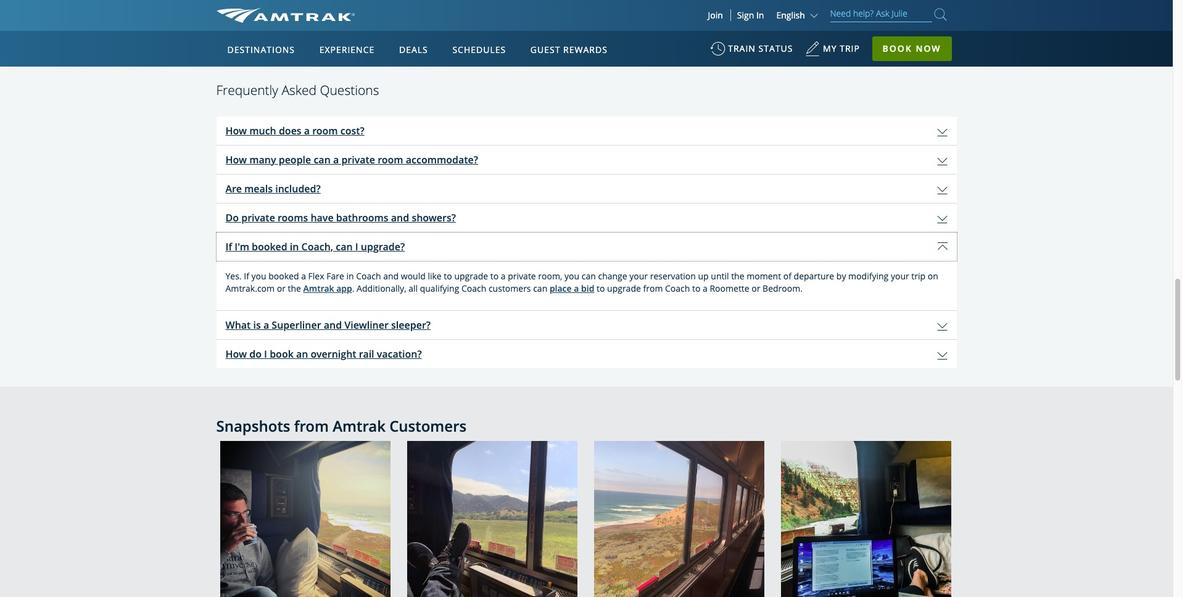 Task type: locate. For each thing, give the bounding box(es) containing it.
banner containing join
[[0, 0, 1173, 285]]

room inside how many people can a private room accommodate? button
[[378, 153, 403, 166]]

click to enlarge image image
[[220, 441, 390, 597], [407, 441, 577, 597], [594, 441, 764, 597], [781, 441, 951, 597]]

can right coach,
[[336, 240, 353, 253]]

Please enter your search item search field
[[830, 6, 932, 22]]

0 horizontal spatial you
[[251, 270, 266, 282]]

1 vertical spatial if
[[244, 270, 249, 282]]

upgrade inside the yes. if you booked a flex fare in coach and would like to upgrade to a private room, you can change your reservation up until the moment of departure by modifying your trip on amtrak.com or the
[[454, 270, 488, 282]]

application
[[262, 103, 558, 276], [216, 116, 957, 368]]

in up .
[[346, 270, 354, 282]]

1 vertical spatial i
[[264, 347, 267, 361]]

guest rewards
[[531, 44, 608, 56]]

from down reservation
[[643, 282, 663, 294]]

and up overnight
[[324, 318, 342, 332]]

upgrade?
[[361, 240, 405, 253]]

train status
[[728, 43, 793, 54]]

amtrak app . additionally, all qualifying coach customers can place a bid to upgrade from coach to a roomette or bedroom.
[[303, 282, 803, 294]]

what
[[226, 318, 251, 332]]

0 horizontal spatial in
[[290, 240, 299, 253]]

an
[[296, 347, 308, 361]]

to right bid
[[597, 282, 605, 294]]

search icon image
[[935, 6, 947, 23]]

coach down reservation
[[665, 282, 690, 294]]

can inside the yes. if you booked a flex fare in coach and would like to upgrade to a private room, you can change your reservation up until the moment of departure by modifying your trip on amtrak.com or the
[[582, 270, 596, 282]]

frequently asked questions
[[216, 82, 379, 99]]

place
[[550, 282, 572, 294]]

people
[[279, 153, 311, 166]]

roomette
[[710, 282, 750, 294]]

place a bid link
[[550, 279, 595, 297]]

do
[[226, 211, 239, 224]]

3 how from the top
[[226, 347, 247, 361]]

banner
[[0, 0, 1173, 285]]

upgrade down change
[[607, 282, 641, 294]]

by
[[837, 270, 846, 282]]

fare
[[327, 270, 344, 282]]

0 horizontal spatial from
[[294, 416, 329, 436]]

1 horizontal spatial you
[[565, 270, 580, 282]]

you up 'amtrak.com'
[[251, 270, 266, 282]]

upgrade
[[454, 270, 488, 282], [607, 282, 641, 294]]

1 horizontal spatial your
[[891, 270, 910, 282]]

questions
[[320, 82, 379, 99]]

snapshots
[[216, 416, 290, 436]]

from
[[643, 282, 663, 294], [294, 416, 329, 436]]

sign
[[737, 9, 754, 21]]

like
[[428, 270, 442, 282]]

if left i'm
[[226, 240, 232, 253]]

bid
[[581, 282, 595, 294]]

in
[[757, 9, 764, 21]]

booked left flex
[[269, 270, 299, 282]]

2 vertical spatial how
[[226, 347, 247, 361]]

book
[[270, 347, 294, 361]]

you
[[251, 270, 266, 282], [565, 270, 580, 282]]

from right snapshots
[[294, 416, 329, 436]]

experience
[[319, 44, 375, 56]]

a
[[304, 124, 310, 137], [333, 153, 339, 166], [301, 270, 306, 282], [501, 270, 506, 282], [574, 282, 579, 294], [703, 282, 708, 294], [263, 318, 269, 332]]

1 horizontal spatial or
[[752, 282, 761, 294]]

coach
[[356, 270, 381, 282], [462, 282, 487, 294], [665, 282, 690, 294]]

0 horizontal spatial i
[[264, 347, 267, 361]]

amtrak.com
[[226, 282, 275, 294]]

private inside how many people can a private room accommodate? button
[[342, 153, 375, 166]]

how left much
[[226, 124, 247, 137]]

1 vertical spatial in
[[346, 270, 354, 282]]

room left cost?
[[312, 124, 338, 137]]

0 vertical spatial upgrade
[[454, 270, 488, 282]]

2 you from the left
[[565, 270, 580, 282]]

if up 'amtrak.com'
[[244, 270, 249, 282]]

0 horizontal spatial private
[[241, 211, 275, 224]]

your left trip
[[891, 270, 910, 282]]

how many people can a private room accommodate?
[[226, 153, 478, 166]]

0 horizontal spatial upgrade
[[454, 270, 488, 282]]

upgrade for from
[[607, 282, 641, 294]]

coach right the qualifying
[[462, 282, 487, 294]]

your
[[630, 270, 648, 282], [891, 270, 910, 282]]

room left the accommodate?
[[378, 153, 403, 166]]

1 horizontal spatial in
[[346, 270, 354, 282]]

0 vertical spatial booked
[[252, 240, 287, 253]]

1 vertical spatial private
[[241, 211, 275, 224]]

0 vertical spatial the
[[731, 270, 745, 282]]

i left upgrade? at the left
[[355, 240, 358, 253]]

sleeper?
[[391, 318, 431, 332]]

how left "do"
[[226, 347, 247, 361]]

1 vertical spatial and
[[383, 270, 399, 282]]

the up roomette
[[731, 270, 745, 282]]

2 horizontal spatial private
[[508, 270, 536, 282]]

coach,
[[302, 240, 333, 253]]

additionally,
[[357, 282, 406, 294]]

0 vertical spatial how
[[226, 124, 247, 137]]

are
[[226, 182, 242, 195]]

the
[[731, 270, 745, 282], [288, 282, 301, 294]]

the left amtrak app 'link'
[[288, 282, 301, 294]]

and up additionally,
[[383, 270, 399, 282]]

0 vertical spatial and
[[391, 211, 409, 224]]

i
[[355, 240, 358, 253], [264, 347, 267, 361]]

you up the place at the left of page
[[565, 270, 580, 282]]

to
[[444, 270, 452, 282], [491, 270, 499, 282], [597, 282, 605, 294], [692, 282, 701, 294]]

viewliner
[[345, 318, 389, 332]]

1 horizontal spatial the
[[731, 270, 745, 282]]

can right people
[[314, 153, 331, 166]]

can
[[314, 153, 331, 166], [336, 240, 353, 253], [582, 270, 596, 282], [533, 282, 548, 294]]

1 vertical spatial booked
[[269, 270, 299, 282]]

sign in button
[[737, 9, 764, 21]]

private inside do private rooms have bathrooms and showers? button
[[241, 211, 275, 224]]

1 horizontal spatial room
[[378, 153, 403, 166]]

1 horizontal spatial upgrade
[[607, 282, 641, 294]]

yes.
[[226, 270, 242, 282]]

trip
[[840, 43, 860, 54]]

coach up additionally,
[[356, 270, 381, 282]]

if inside button
[[226, 240, 232, 253]]

cost?
[[341, 124, 365, 137]]

1 horizontal spatial i
[[355, 240, 358, 253]]

or right 'amtrak.com'
[[277, 282, 286, 294]]

or
[[277, 282, 286, 294], [752, 282, 761, 294]]

destinations button
[[222, 33, 300, 67]]

booked inside the yes. if you booked a flex fare in coach and would like to upgrade to a private room, you can change your reservation up until the moment of departure by modifying your trip on amtrak.com or the
[[269, 270, 299, 282]]

do private rooms have bathrooms and showers?
[[226, 211, 456, 224]]

how left many
[[226, 153, 247, 166]]

your right change
[[630, 270, 648, 282]]

1 vertical spatial upgrade
[[607, 282, 641, 294]]

upgrade up the qualifying
[[454, 270, 488, 282]]

if i'm booked in coach, can i upgrade? button
[[216, 232, 957, 261]]

how much does a room cost? button
[[216, 116, 957, 145]]

1 vertical spatial how
[[226, 153, 247, 166]]

amtrak inside application
[[303, 282, 334, 294]]

if inside the yes. if you booked a flex fare in coach and would like to upgrade to a private room, you can change your reservation up until the moment of departure by modifying your trip on amtrak.com or the
[[244, 270, 249, 282]]

in left coach,
[[290, 240, 299, 253]]

2 how from the top
[[226, 153, 247, 166]]

i right "do"
[[264, 347, 267, 361]]

1 vertical spatial room
[[378, 153, 403, 166]]

or down moment at the top right of page
[[752, 282, 761, 294]]

4 click to enlarge image image from the left
[[781, 441, 951, 597]]

0 vertical spatial amtrak
[[303, 282, 334, 294]]

1 click to enlarge image image from the left
[[220, 441, 390, 597]]

amtrak image
[[216, 8, 355, 23]]

0 vertical spatial if
[[226, 240, 232, 253]]

in inside if i'm booked in coach, can i upgrade? button
[[290, 240, 299, 253]]

1 how from the top
[[226, 124, 247, 137]]

status
[[759, 43, 793, 54]]

guest rewards button
[[526, 33, 613, 67]]

0 horizontal spatial or
[[277, 282, 286, 294]]

learn
[[512, 12, 537, 24]]

a right does on the left of page
[[304, 124, 310, 137]]

0 vertical spatial from
[[643, 282, 663, 294]]

how
[[226, 124, 247, 137], [226, 153, 247, 166], [226, 347, 247, 361]]

in inside the yes. if you booked a flex fare in coach and would like to upgrade to a private room, you can change your reservation up until the moment of departure by modifying your trip on amtrak.com or the
[[346, 270, 354, 282]]

private
[[342, 153, 375, 166], [241, 211, 275, 224], [508, 270, 536, 282]]

all
[[409, 282, 418, 294]]

and left showers?
[[391, 211, 409, 224]]

0 vertical spatial room
[[312, 124, 338, 137]]

0 vertical spatial private
[[342, 153, 375, 166]]

qualifying
[[420, 282, 459, 294]]

private up customers
[[508, 270, 536, 282]]

0 vertical spatial in
[[290, 240, 299, 253]]

of
[[784, 270, 792, 282]]

private down cost?
[[342, 153, 375, 166]]

1 horizontal spatial from
[[643, 282, 663, 294]]

1 vertical spatial the
[[288, 282, 301, 294]]

upgrade for to
[[454, 270, 488, 282]]

private right do
[[241, 211, 275, 224]]

1 or from the left
[[277, 282, 286, 294]]

2 vertical spatial private
[[508, 270, 536, 282]]

a left bid
[[574, 282, 579, 294]]

a right people
[[333, 153, 339, 166]]

can up bid
[[582, 270, 596, 282]]

0 horizontal spatial room
[[312, 124, 338, 137]]

change
[[598, 270, 627, 282]]

0 horizontal spatial your
[[630, 270, 648, 282]]

0 horizontal spatial if
[[226, 240, 232, 253]]

2 horizontal spatial coach
[[665, 282, 690, 294]]

0 horizontal spatial coach
[[356, 270, 381, 282]]

overnight
[[311, 347, 356, 361]]

1 horizontal spatial private
[[342, 153, 375, 166]]

have
[[311, 211, 334, 224]]

a left flex
[[301, 270, 306, 282]]

booked right i'm
[[252, 240, 287, 253]]

a right is
[[263, 318, 269, 332]]

1 horizontal spatial if
[[244, 270, 249, 282]]



Task type: vqa. For each thing, say whether or not it's contained in the screenshot.
leftmost If
yes



Task type: describe. For each thing, give the bounding box(es) containing it.
my trip
[[823, 43, 860, 54]]

superliner
[[272, 318, 321, 332]]

train
[[728, 43, 756, 54]]

application inside banner
[[262, 103, 558, 276]]

i'm
[[235, 240, 249, 253]]

how much does a room cost?
[[226, 124, 365, 137]]

english button
[[777, 9, 821, 21]]

to up customers
[[491, 270, 499, 282]]

yes. if you booked a flex fare in coach and would like to upgrade to a private room, you can change your reservation up until the moment of departure by modifying your trip on amtrak.com or the amtrak app. additionally, all qualifying coach customers can place a bid to upgrade from coach to a roomette or bedroom. element
[[216, 270, 957, 297]]

from inside application
[[643, 282, 663, 294]]

flex
[[308, 270, 324, 282]]

train status link
[[710, 37, 793, 67]]

are meals included?
[[226, 182, 321, 195]]

learn more about station lounges
[[512, 12, 661, 24]]

1 vertical spatial from
[[294, 416, 329, 436]]

station
[[592, 12, 623, 24]]

more
[[539, 12, 561, 24]]

join button
[[701, 9, 731, 21]]

can down room,
[[533, 282, 548, 294]]

vacation?
[[377, 347, 422, 361]]

amtrak app link
[[303, 279, 352, 297]]

private inside the yes. if you booked a flex fare in coach and would like to upgrade to a private room, you can change your reservation up until the moment of departure by modifying your trip on amtrak.com or the
[[508, 270, 536, 282]]

do private rooms have bathrooms and showers? button
[[216, 203, 957, 232]]

now
[[916, 43, 941, 54]]

if i'm booked in coach, can i upgrade?
[[226, 240, 405, 253]]

room,
[[538, 270, 562, 282]]

application containing how much does a room cost?
[[216, 116, 957, 368]]

how do i book an overnight rail vacation? button
[[216, 340, 957, 368]]

on
[[928, 270, 939, 282]]

yes. if you booked a flex fare in coach and would like to upgrade to a private room, you can change your reservation up until the moment of departure by modifying your trip on amtrak.com or the
[[226, 270, 939, 294]]

departure
[[794, 270, 834, 282]]

2 your from the left
[[891, 270, 910, 282]]

my
[[823, 43, 837, 54]]

.
[[352, 282, 355, 294]]

about
[[564, 12, 590, 24]]

2 click to enlarge image image from the left
[[407, 441, 577, 597]]

schedules
[[453, 44, 506, 56]]

book
[[883, 43, 913, 54]]

to right like
[[444, 270, 452, 282]]

english
[[777, 9, 805, 21]]

join
[[708, 9, 723, 21]]

1 vertical spatial amtrak
[[333, 416, 386, 436]]

coach inside the yes. if you booked a flex fare in coach and would like to upgrade to a private room, you can change your reservation up until the moment of departure by modifying your trip on amtrak.com or the
[[356, 270, 381, 282]]

deals
[[399, 44, 428, 56]]

lounges
[[625, 12, 661, 24]]

experience button
[[315, 33, 380, 67]]

my trip button
[[805, 37, 860, 67]]

do
[[249, 347, 262, 361]]

3 click to enlarge image image from the left
[[594, 441, 764, 597]]

a up customers
[[501, 270, 506, 282]]

0 horizontal spatial the
[[288, 282, 301, 294]]

regions map image
[[262, 103, 558, 276]]

many
[[249, 153, 276, 166]]

1 your from the left
[[630, 270, 648, 282]]

trip
[[912, 270, 926, 282]]

2 or from the left
[[752, 282, 761, 294]]

and inside the yes. if you booked a flex fare in coach and would like to upgrade to a private room, you can change your reservation up until the moment of departure by modifying your trip on amtrak.com or the
[[383, 270, 399, 282]]

included?
[[275, 182, 321, 195]]

deals button
[[394, 33, 433, 67]]

0 vertical spatial i
[[355, 240, 358, 253]]

meals
[[244, 182, 273, 195]]

1 horizontal spatial coach
[[462, 282, 487, 294]]

sign in
[[737, 9, 764, 21]]

rail
[[359, 347, 374, 361]]

asked
[[282, 82, 317, 99]]

room inside "how much does a room cost?" button
[[312, 124, 338, 137]]

app
[[336, 282, 352, 294]]

1 you from the left
[[251, 270, 266, 282]]

accommodate?
[[406, 153, 478, 166]]

moment
[[747, 270, 781, 282]]

how many people can a private room accommodate? button
[[216, 145, 957, 174]]

showers?
[[412, 211, 456, 224]]

rooms
[[278, 211, 308, 224]]

up
[[698, 270, 709, 282]]

what is a superliner and viewliner sleeper? button
[[216, 311, 957, 339]]

would
[[401, 270, 426, 282]]

snapshots from amtrak customers
[[216, 416, 467, 436]]

2 vertical spatial and
[[324, 318, 342, 332]]

how for how do i book an overnight rail vacation?
[[226, 347, 247, 361]]

much
[[249, 124, 276, 137]]

learn more about station lounges link
[[512, 12, 661, 24]]

modifying
[[849, 270, 889, 282]]

schedules link
[[448, 31, 511, 67]]

or inside the yes. if you booked a flex fare in coach and would like to upgrade to a private room, you can change your reservation up until the moment of departure by modifying your trip on amtrak.com or the
[[277, 282, 286, 294]]

frequently
[[216, 82, 278, 99]]

booked inside button
[[252, 240, 287, 253]]

book now
[[883, 43, 941, 54]]

is
[[253, 318, 261, 332]]

until
[[711, 270, 729, 282]]

customers
[[390, 416, 467, 436]]

to down up at top
[[692, 282, 701, 294]]

a down up at top
[[703, 282, 708, 294]]

bedroom.
[[763, 282, 803, 294]]

reservation
[[650, 270, 696, 282]]

destinations
[[227, 44, 295, 56]]

how do i book an overnight rail vacation?
[[226, 347, 422, 361]]

how for how many people can a private room accommodate?
[[226, 153, 247, 166]]

customers
[[489, 282, 531, 294]]

book now button
[[872, 36, 952, 61]]

how for how much does a room cost?
[[226, 124, 247, 137]]

guest
[[531, 44, 561, 56]]



